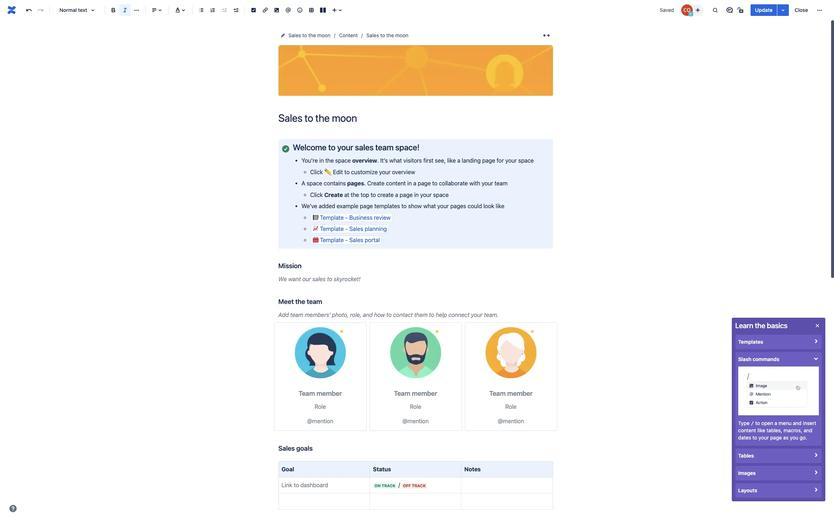 Task type: vqa. For each thing, say whether or not it's contained in the screenshot.
Premium image
no



Task type: locate. For each thing, give the bounding box(es) containing it.
0 horizontal spatial team member
[[299, 390, 342, 397]]

to left "skyrocket!"
[[327, 276, 333, 282]]

and left how at left
[[363, 312, 373, 318]]

/ right type
[[752, 420, 755, 426]]

business
[[350, 214, 373, 221]]

click left ✏️
[[310, 169, 323, 175]]

role,
[[350, 312, 362, 318]]

your down tables,
[[759, 435, 770, 441]]

sales to the moon link
[[289, 31, 331, 40], [367, 31, 409, 40]]

your inside to open a menu and insert content like tables, macros, and dates to your page as you go.
[[759, 435, 770, 441]]

pages left could
[[451, 203, 467, 209]]

normal text button
[[52, 2, 102, 18]]

1 horizontal spatial @mention
[[403, 418, 429, 424]]

to right edit
[[345, 169, 350, 175]]

your
[[337, 142, 353, 152], [506, 157, 517, 164], [379, 169, 391, 175], [482, 180, 494, 187], [421, 191, 432, 198], [438, 203, 449, 209], [471, 312, 483, 318], [759, 435, 770, 441]]

a up tables,
[[775, 420, 778, 426]]

update for update
[[756, 7, 773, 13]]

content down type /
[[739, 427, 757, 433]]

what right it's
[[390, 157, 402, 164]]

create
[[368, 180, 385, 187], [325, 191, 343, 198]]

like right "see,"
[[448, 157, 456, 164]]

1 horizontal spatial moon
[[396, 32, 409, 38]]

layouts button
[[736, 483, 822, 498]]

link image
[[261, 6, 270, 14]]

update button
[[751, 4, 778, 16]]

numbered list ⌘⇧7 image
[[209, 6, 217, 14]]

to
[[303, 32, 307, 38], [381, 32, 385, 38], [329, 142, 336, 152], [345, 169, 350, 175], [433, 180, 438, 187], [371, 191, 376, 198], [402, 203, 407, 209], [327, 276, 333, 282], [387, 312, 392, 318], [429, 312, 435, 318], [756, 420, 761, 426], [753, 435, 758, 441], [294, 482, 299, 488]]

in right you're
[[320, 157, 324, 164]]

1 sales to the moon link from the left
[[289, 31, 331, 40]]

1 vertical spatial and
[[794, 420, 802, 426]]

. left it's
[[378, 157, 379, 164]]

1 vertical spatial like
[[496, 203, 505, 209]]

bullet list ⌘⇧8 image
[[197, 6, 206, 14]]

contains
[[324, 180, 346, 187]]

1 horizontal spatial /
[[752, 420, 755, 426]]

content
[[339, 32, 358, 38]]

0 vertical spatial and
[[363, 312, 373, 318]]

0 vertical spatial click
[[310, 169, 323, 175]]

slash commands
[[739, 356, 780, 362]]

a up show
[[414, 180, 417, 187]]

1 horizontal spatial in
[[408, 180, 412, 187]]

update header image button
[[390, 61, 442, 80]]

you're
[[302, 157, 318, 164]]

. up top
[[364, 180, 366, 187]]

overview up 'a space contains pages . create content in a page to collaborate with your team'
[[392, 169, 416, 175]]

1 vertical spatial pages
[[451, 203, 467, 209]]

0 horizontal spatial overview
[[353, 157, 378, 164]]

1 vertical spatial sales
[[313, 276, 326, 282]]

them
[[415, 312, 428, 318]]

invite to edit image
[[694, 6, 703, 14]]

team right "add"
[[290, 312, 304, 318]]

3 team member from the left
[[490, 390, 533, 397]]

christina overa image
[[682, 4, 694, 16]]

2 moon from the left
[[396, 32, 409, 38]]

sales right content
[[367, 32, 379, 38]]

sales
[[289, 32, 301, 38], [367, 32, 379, 38], [350, 226, 364, 232], [350, 237, 364, 243], [279, 444, 295, 452]]

your up edit
[[337, 142, 353, 152]]

saved
[[660, 7, 675, 13]]

- for review
[[345, 214, 348, 221]]

and up macros,
[[794, 420, 802, 426]]

track
[[382, 483, 396, 488], [412, 483, 426, 488]]

bold ⌘b image
[[109, 6, 118, 14]]

and inside main content area, start typing to enter text. text box
[[363, 312, 373, 318]]

content inside to open a menu and insert content like tables, macros, and dates to your page as you go.
[[739, 427, 757, 433]]

a right create
[[396, 191, 399, 198]]

and down "insert"
[[804, 427, 813, 433]]

2 horizontal spatial member
[[508, 390, 533, 397]]

0 vertical spatial .
[[378, 157, 379, 164]]

in down the visitors
[[408, 180, 412, 187]]

sales left goals
[[279, 444, 295, 452]]

1 sales to the moon from the left
[[289, 32, 331, 38]]

1 role from the left
[[315, 404, 326, 410]]

more formatting image
[[132, 6, 141, 14]]

images button
[[736, 466, 822, 480]]

:toolbox: image
[[313, 237, 319, 243], [313, 237, 319, 243]]

update
[[756, 7, 773, 13], [392, 73, 408, 79]]

1 vertical spatial template
[[320, 226, 344, 232]]

space down collaborate in the top right of the page
[[433, 191, 449, 198]]

0 horizontal spatial role
[[315, 404, 326, 410]]

0 horizontal spatial track
[[382, 483, 396, 488]]

1 moon from the left
[[318, 32, 331, 38]]

1 vertical spatial in
[[408, 180, 412, 187]]

mission
[[279, 262, 302, 270]]

status
[[373, 466, 391, 472]]

1 horizontal spatial team
[[394, 390, 411, 397]]

click for click ✏️ edit to customize your overview
[[310, 169, 323, 175]]

1 vertical spatial content
[[739, 427, 757, 433]]

your right the with
[[482, 180, 494, 187]]

page down 'a space contains pages . create content in a page to collaborate with your team'
[[400, 191, 413, 198]]

could
[[468, 203, 482, 209]]

0 horizontal spatial content
[[386, 180, 406, 187]]

to left help
[[429, 312, 435, 318]]

3 role from the left
[[506, 404, 517, 410]]

sales down template - sales planning
[[350, 237, 364, 243]]

click up we've
[[310, 191, 323, 198]]

2 vertical spatial and
[[804, 427, 813, 433]]

1 horizontal spatial pages
[[451, 203, 467, 209]]

template down the template - sales planning "button"
[[320, 237, 344, 243]]

0 horizontal spatial /
[[399, 482, 400, 488]]

1 horizontal spatial like
[[496, 203, 505, 209]]

slash commands button
[[736, 352, 822, 367]]

0 vertical spatial /
[[752, 420, 755, 426]]

what right show
[[424, 203, 436, 209]]

move this page image
[[280, 33, 286, 38]]

like down open
[[758, 427, 766, 433]]

example
[[337, 203, 359, 209]]

sales for to
[[313, 276, 326, 282]]

your left team. on the bottom of page
[[471, 312, 483, 318]]

content up create
[[386, 180, 406, 187]]

italic ⌘i image
[[121, 6, 129, 14]]

0 vertical spatial -
[[345, 214, 348, 221]]

2 horizontal spatial team
[[490, 390, 506, 397]]

2 click from the top
[[310, 191, 323, 198]]

2 template from the top
[[320, 226, 344, 232]]

1 horizontal spatial track
[[412, 483, 426, 488]]

template - sales planning button
[[311, 224, 389, 233]]

track right on
[[382, 483, 396, 488]]

create up click create at the top to create a page in your space
[[368, 180, 385, 187]]

sales goals
[[279, 444, 313, 452]]

you're in the space overview . it's what visitors first see, like a landing page for your space
[[302, 157, 534, 164]]

update inside popup button
[[392, 73, 408, 79]]

team up it's
[[376, 142, 394, 152]]

macros,
[[784, 427, 803, 433]]

meet the team
[[279, 298, 322, 306]]

space
[[335, 157, 351, 164], [519, 157, 534, 164], [307, 180, 323, 187], [433, 191, 449, 198]]

team up members'
[[307, 298, 322, 306]]

1 vertical spatial create
[[325, 191, 343, 198]]

0 horizontal spatial member
[[317, 390, 342, 397]]

space up edit
[[335, 157, 351, 164]]

1 horizontal spatial team member
[[394, 390, 438, 397]]

- up template - sales portal "button"
[[345, 226, 348, 232]]

1 horizontal spatial sales
[[355, 142, 374, 152]]

the
[[309, 32, 316, 38], [387, 32, 394, 38], [326, 157, 334, 164], [351, 191, 359, 198], [296, 298, 305, 306], [756, 321, 766, 330]]

0 horizontal spatial sales
[[313, 276, 326, 282]]

how
[[374, 312, 385, 318]]

- inside template - sales portal "button"
[[345, 237, 348, 243]]

1 horizontal spatial content
[[739, 427, 757, 433]]

overview up customize
[[353, 157, 378, 164]]

1 horizontal spatial and
[[794, 420, 802, 426]]

content
[[386, 180, 406, 187], [739, 427, 757, 433]]

3 template from the top
[[320, 237, 344, 243]]

in up show
[[415, 191, 419, 198]]

make page full-width image
[[542, 31, 551, 40]]

0 vertical spatial what
[[390, 157, 402, 164]]

0 vertical spatial pages
[[348, 180, 364, 187]]

2 horizontal spatial @mention
[[498, 418, 524, 424]]

mention image
[[284, 6, 293, 14]]

0 vertical spatial update
[[756, 7, 773, 13]]

notes
[[465, 466, 481, 472]]

sales to the moon for first sales to the moon link
[[289, 32, 331, 38]]

0 horizontal spatial and
[[363, 312, 373, 318]]

skyrocket!
[[334, 276, 361, 282]]

sales inside template - sales portal "button"
[[350, 237, 364, 243]]

template right :chart_with_upwards_trend: image
[[320, 226, 344, 232]]

3 - from the top
[[345, 237, 348, 243]]

visitors
[[404, 157, 422, 164]]

0 horizontal spatial sales to the moon link
[[289, 31, 331, 40]]

- inside the template - sales planning "button"
[[345, 226, 348, 232]]

2 @mention from the left
[[403, 418, 429, 424]]

- for planning
[[345, 226, 348, 232]]

0 horizontal spatial team
[[299, 390, 315, 397]]

1 horizontal spatial update
[[756, 7, 773, 13]]

welcome to your sales team space!
[[293, 142, 420, 152]]

as
[[784, 435, 789, 441]]

1 horizontal spatial member
[[412, 390, 438, 397]]

moon for first sales to the moon link
[[318, 32, 331, 38]]

sales right the 'our'
[[313, 276, 326, 282]]

space right the a
[[307, 180, 323, 187]]

1 click from the top
[[310, 169, 323, 175]]

- down example
[[345, 214, 348, 221]]

template inside "button"
[[320, 226, 344, 232]]

tables
[[739, 453, 755, 459]]

1 vertical spatial overview
[[392, 169, 416, 175]]

1 - from the top
[[345, 214, 348, 221]]

0 horizontal spatial @mention
[[307, 418, 334, 424]]

templates
[[375, 203, 400, 209]]

page down tables,
[[771, 435, 783, 441]]

to left collaborate in the top right of the page
[[433, 180, 438, 187]]

a inside to open a menu and insert content like tables, macros, and dates to your page as you go.
[[775, 420, 778, 426]]

2 track from the left
[[412, 483, 426, 488]]

learn the basics
[[736, 321, 788, 330]]

0 horizontal spatial moon
[[318, 32, 331, 38]]

2 vertical spatial -
[[345, 237, 348, 243]]

2 sales to the moon from the left
[[367, 32, 409, 38]]

content inside main content area, start typing to enter text. text box
[[386, 180, 406, 187]]

update for update header image
[[392, 73, 408, 79]]

0 vertical spatial template
[[320, 214, 344, 221]]

sales up customize
[[355, 142, 374, 152]]

template down "added"
[[320, 214, 344, 221]]

2 vertical spatial template
[[320, 237, 344, 243]]

1 horizontal spatial what
[[424, 203, 436, 209]]

template - business review button
[[311, 213, 393, 222]]

role
[[315, 404, 326, 410], [410, 404, 422, 410], [506, 404, 517, 410]]

0 horizontal spatial what
[[390, 157, 402, 164]]

1 vertical spatial click
[[310, 191, 323, 198]]

:check_mark: image
[[282, 145, 289, 152], [282, 145, 289, 152]]

1 horizontal spatial sales to the moon link
[[367, 31, 409, 40]]

template inside "button"
[[320, 237, 344, 243]]

- inside "template - business review" button
[[345, 214, 348, 221]]

@mention
[[307, 418, 334, 424], [403, 418, 429, 424], [498, 418, 524, 424]]

1 vertical spatial what
[[424, 203, 436, 209]]

sales inside the template - sales planning "button"
[[350, 226, 364, 232]]

update left adjust update settings icon
[[756, 7, 773, 13]]

template for template - sales portal
[[320, 237, 344, 243]]

add image, video, or file image
[[273, 6, 281, 14]]

first
[[424, 157, 434, 164]]

to right how at left
[[387, 312, 392, 318]]

page
[[483, 157, 496, 164], [418, 180, 431, 187], [400, 191, 413, 198], [360, 203, 373, 209], [771, 435, 783, 441]]

template for template - sales planning
[[320, 226, 344, 232]]

2 horizontal spatial team member
[[490, 390, 533, 397]]

like right look
[[496, 203, 505, 209]]

2 - from the top
[[345, 226, 348, 232]]

0 vertical spatial like
[[448, 157, 456, 164]]

track right off
[[412, 483, 426, 488]]

to left open
[[756, 420, 761, 426]]

1 vertical spatial update
[[392, 73, 408, 79]]

0 horizontal spatial pages
[[348, 180, 364, 187]]

:chart_with_upwards_trend: image
[[313, 226, 319, 231]]

create down contains
[[325, 191, 343, 198]]

more image
[[816, 6, 825, 14]]

0 horizontal spatial sales to the moon
[[289, 32, 331, 38]]

template inside button
[[320, 214, 344, 221]]

content for like
[[739, 427, 757, 433]]

type /
[[739, 420, 755, 426]]

1 horizontal spatial sales to the moon
[[367, 32, 409, 38]]

confluence image
[[6, 4, 17, 16], [6, 4, 17, 16]]

0 horizontal spatial in
[[320, 157, 324, 164]]

2 horizontal spatial role
[[506, 404, 517, 410]]

team member
[[299, 390, 342, 397], [394, 390, 438, 397], [490, 390, 533, 397]]

pages down click ✏️ edit to customize your overview
[[348, 180, 364, 187]]

update left header
[[392, 73, 408, 79]]

update inside button
[[756, 7, 773, 13]]

create
[[378, 191, 394, 198]]

0 horizontal spatial update
[[392, 73, 408, 79]]

1 vertical spatial /
[[399, 482, 400, 488]]

portal
[[365, 237, 380, 243]]

tables,
[[767, 427, 783, 433]]

/ left off
[[399, 482, 400, 488]]

at
[[345, 191, 350, 198]]

1 vertical spatial .
[[364, 180, 366, 187]]

click for click create at the top to create a page in your space
[[310, 191, 323, 198]]

2 vertical spatial in
[[415, 191, 419, 198]]

sales
[[355, 142, 374, 152], [313, 276, 326, 282]]

what for visitors
[[390, 157, 402, 164]]

1 horizontal spatial role
[[410, 404, 422, 410]]

we want our sales to skyrocket!
[[279, 276, 361, 282]]

1 vertical spatial -
[[345, 226, 348, 232]]

3 team from the left
[[490, 390, 506, 397]]

2 horizontal spatial like
[[758, 427, 766, 433]]

sales down template - business review
[[350, 226, 364, 232]]

1 template from the top
[[320, 214, 344, 221]]

0 vertical spatial create
[[368, 180, 385, 187]]

2 vertical spatial like
[[758, 427, 766, 433]]

- down the template - sales planning "button"
[[345, 237, 348, 243]]

0 vertical spatial sales
[[355, 142, 374, 152]]

table image
[[307, 6, 316, 14]]

0 vertical spatial content
[[386, 180, 406, 187]]

pages
[[348, 180, 364, 187], [451, 203, 467, 209]]



Task type: describe. For each thing, give the bounding box(es) containing it.
content for in
[[386, 180, 406, 187]]

layouts image
[[319, 6, 328, 14]]

2 member from the left
[[412, 390, 438, 397]]

0 vertical spatial overview
[[353, 157, 378, 164]]

sales right move this page icon
[[289, 32, 301, 38]]

your down it's
[[379, 169, 391, 175]]

normal text
[[59, 7, 87, 13]]

collaborate
[[439, 180, 468, 187]]

dates
[[739, 435, 752, 441]]

templates button
[[736, 335, 822, 349]]

to right top
[[371, 191, 376, 198]]

added
[[319, 203, 335, 209]]

1 member from the left
[[317, 390, 342, 397]]

help
[[436, 312, 447, 318]]

review
[[374, 214, 391, 221]]

1 @mention from the left
[[307, 418, 334, 424]]

to right move this page icon
[[303, 32, 307, 38]]

see,
[[435, 157, 446, 164]]

a left landing
[[458, 157, 461, 164]]

connect
[[449, 312, 470, 318]]

with
[[470, 180, 481, 187]]

slash
[[739, 356, 752, 362]]

outdent ⇧tab image
[[220, 6, 229, 14]]

dashboard
[[301, 482, 328, 488]]

click create at the top to create a page in your space
[[310, 191, 449, 198]]

photo,
[[332, 312, 349, 318]]

off
[[403, 483, 411, 488]]

basics
[[768, 321, 788, 330]]

to right content
[[381, 32, 385, 38]]

show
[[409, 203, 422, 209]]

click ✏️ edit to customize your overview
[[310, 169, 416, 175]]

want
[[289, 276, 301, 282]]

like inside to open a menu and insert content like tables, macros, and dates to your page as you go.
[[758, 427, 766, 433]]

action item image
[[249, 6, 258, 14]]

type
[[739, 420, 750, 426]]

a space contains pages . create content in a page to collaborate with your team
[[302, 180, 508, 187]]

/ inside type /
[[752, 420, 755, 426]]

2 horizontal spatial in
[[415, 191, 419, 198]]

to right link on the bottom left of page
[[294, 482, 299, 488]]

template - sales portal
[[320, 237, 380, 243]]

templates
[[739, 339, 764, 345]]

update header image
[[392, 73, 440, 79]]

page down first
[[418, 180, 431, 187]]

adjust update settings image
[[779, 6, 788, 14]]

Give this page a title text field
[[279, 112, 553, 124]]

page down top
[[360, 203, 373, 209]]

it's
[[381, 157, 388, 164]]

text
[[78, 7, 87, 13]]

to left show
[[402, 203, 407, 209]]

3 @mention from the left
[[498, 418, 524, 424]]

contact
[[393, 312, 413, 318]]

1 horizontal spatial overview
[[392, 169, 416, 175]]

we
[[279, 276, 287, 282]]

2 team from the left
[[394, 390, 411, 397]]

landing
[[462, 157, 481, 164]]

our
[[303, 276, 311, 282]]

your up show
[[421, 191, 432, 198]]

link to dashboard
[[282, 482, 328, 488]]

/ inside main content area, start typing to enter text. text box
[[399, 482, 400, 488]]

space!
[[396, 142, 420, 152]]

goals
[[297, 444, 313, 452]]

1 horizontal spatial create
[[368, 180, 385, 187]]

members'
[[305, 312, 331, 318]]

0 horizontal spatial like
[[448, 157, 456, 164]]

add
[[279, 312, 289, 318]]

moon for 1st sales to the moon link from the right
[[396, 32, 409, 38]]

1 team from the left
[[299, 390, 315, 397]]

menu
[[779, 420, 792, 426]]

no restrictions image
[[738, 6, 746, 14]]

3 member from the left
[[508, 390, 533, 397]]

edit
[[333, 169, 343, 175]]

image
[[426, 73, 440, 79]]

2 sales to the moon link from the left
[[367, 31, 409, 40]]

page left the for
[[483, 157, 496, 164]]

to right welcome
[[329, 142, 336, 152]]

space right the for
[[519, 157, 534, 164]]

team down the for
[[495, 180, 508, 187]]

to open a menu and insert content like tables, macros, and dates to your page as you go.
[[739, 420, 817, 441]]

template - sales portal button
[[311, 236, 382, 245]]

1 horizontal spatial .
[[378, 157, 379, 164]]

we've
[[302, 203, 318, 209]]

link
[[282, 482, 292, 488]]

template - business review
[[320, 214, 391, 221]]

look
[[484, 203, 495, 209]]

normal
[[59, 7, 77, 13]]

content link
[[339, 31, 358, 40]]

sales to the moon for 1st sales to the moon link from the right
[[367, 32, 409, 38]]

team.
[[484, 312, 499, 318]]

:notebook: image
[[313, 214, 319, 220]]

0 vertical spatial in
[[320, 157, 324, 164]]

template for template - business review
[[320, 214, 344, 221]]

your down collaborate in the top right of the page
[[438, 203, 449, 209]]

tables button
[[736, 449, 822, 463]]

insert
[[804, 420, 817, 426]]

close image
[[814, 321, 822, 330]]

open
[[762, 420, 774, 426]]

align left image
[[150, 6, 159, 14]]

a
[[302, 180, 305, 187]]

Main content area, start typing to enter text. text field
[[274, 139, 558, 523]]

customize
[[351, 169, 378, 175]]

close
[[795, 7, 809, 13]]

undo ⌘z image
[[25, 6, 33, 14]]

template - sales planning
[[320, 226, 387, 232]]

emoji image
[[296, 6, 304, 14]]

find and replace image
[[712, 6, 720, 14]]

your right the for
[[506, 157, 517, 164]]

2 team member from the left
[[394, 390, 438, 397]]

what for your
[[424, 203, 436, 209]]

add team members' photo, role, and how to contact them to help connect your team.
[[279, 312, 499, 318]]

on track / off track
[[375, 482, 426, 488]]

indent tab image
[[232, 6, 240, 14]]

planning
[[365, 226, 387, 232]]

layouts
[[739, 487, 758, 493]]

close button
[[791, 4, 813, 16]]

help image
[[9, 504, 17, 513]]

:chart_with_upwards_trend: image
[[313, 226, 319, 231]]

:notebook: image
[[313, 214, 319, 220]]

✏️
[[325, 169, 332, 175]]

top
[[361, 191, 369, 198]]

redo ⌘⇧z image
[[36, 6, 45, 14]]

2 horizontal spatial and
[[804, 427, 813, 433]]

- for portal
[[345, 237, 348, 243]]

sales for team
[[355, 142, 374, 152]]

on
[[375, 483, 381, 488]]

learn
[[736, 321, 754, 330]]

0 horizontal spatial .
[[364, 180, 366, 187]]

goal
[[282, 466, 294, 472]]

page inside to open a menu and insert content like tables, macros, and dates to your page as you go.
[[771, 435, 783, 441]]

header
[[410, 73, 425, 79]]

1 track from the left
[[382, 483, 396, 488]]

1 team member from the left
[[299, 390, 342, 397]]

comment icon image
[[726, 6, 735, 14]]

you
[[791, 435, 799, 441]]

go.
[[801, 435, 808, 441]]

to right dates
[[753, 435, 758, 441]]

2 role from the left
[[410, 404, 422, 410]]

0 horizontal spatial create
[[325, 191, 343, 198]]

welcome
[[293, 142, 327, 152]]

we've added example page templates to show what your pages could look like
[[302, 203, 505, 209]]



